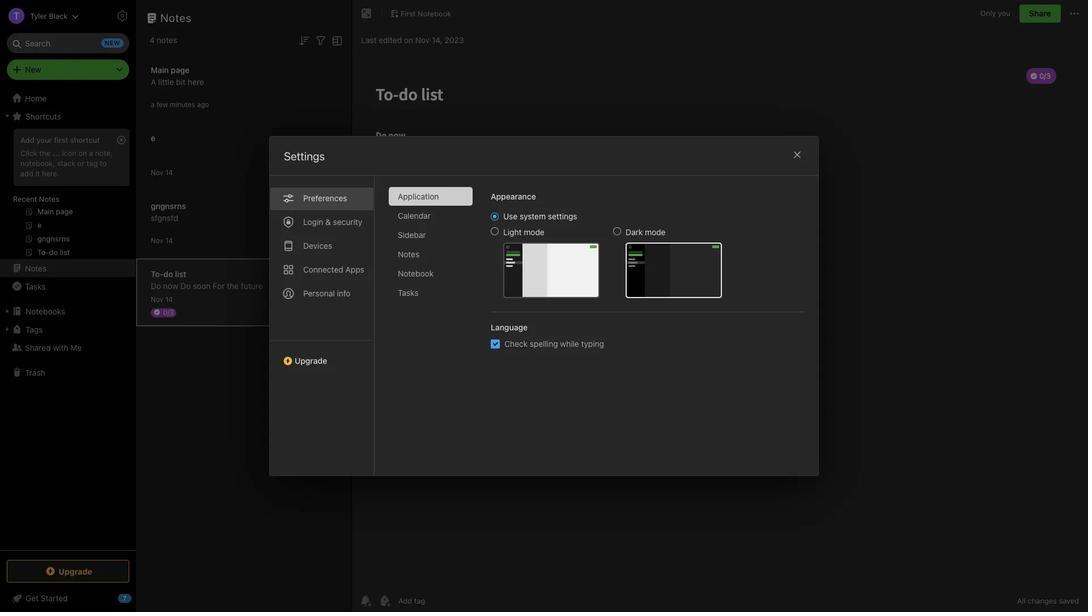 Task type: vqa. For each thing, say whether or not it's contained in the screenshot.
More actions icon
no



Task type: locate. For each thing, give the bounding box(es) containing it.
security
[[333, 217, 363, 227]]

main
[[151, 65, 169, 75]]

1 vertical spatial upgrade button
[[7, 560, 129, 583]]

1 vertical spatial on
[[79, 149, 87, 158]]

14 for gngnsrns
[[165, 236, 173, 245]]

14 up 'gngnsrns' at top
[[165, 168, 173, 177]]

group
[[0, 125, 136, 264]]

dark mode
[[626, 227, 666, 237]]

1 vertical spatial the
[[227, 281, 239, 291]]

notes tab
[[389, 245, 473, 264]]

tasks button
[[0, 277, 136, 295]]

0 horizontal spatial a
[[89, 149, 93, 158]]

share button
[[1020, 5, 1062, 23]]

0 horizontal spatial tab list
[[270, 176, 375, 476]]

0 vertical spatial notebook
[[418, 9, 452, 18]]

notes
[[160, 11, 192, 24], [39, 195, 59, 204], [398, 250, 420, 259], [25, 263, 47, 273]]

14 down sfgnsfd
[[165, 236, 173, 245]]

0 horizontal spatial tasks
[[25, 282, 46, 291]]

check
[[505, 339, 528, 349]]

0 horizontal spatial the
[[39, 149, 50, 158]]

info
[[337, 289, 351, 298]]

tags
[[26, 325, 43, 334]]

for
[[213, 281, 225, 291]]

2023
[[445, 35, 464, 45]]

None search field
[[15, 33, 121, 53]]

0 vertical spatial 14
[[165, 168, 173, 177]]

a left few
[[151, 100, 155, 109]]

Search text field
[[15, 33, 121, 53]]

notebook inside notebook tab
[[398, 269, 434, 278]]

1 horizontal spatial mode
[[645, 227, 666, 237]]

light mode
[[504, 227, 545, 237]]

e
[[151, 133, 155, 143]]

gngnsrns sfgnsfd
[[151, 201, 186, 223]]

tab list containing application
[[389, 187, 482, 476]]

0 horizontal spatial do
[[151, 281, 161, 291]]

shared with me link
[[0, 339, 136, 357]]

add tag image
[[378, 594, 392, 608]]

it
[[35, 169, 40, 178]]

on right edited
[[404, 35, 413, 45]]

&
[[326, 217, 331, 227]]

notebooks
[[26, 307, 65, 316]]

few
[[157, 100, 168, 109]]

tag
[[87, 159, 98, 168]]

the
[[39, 149, 50, 158], [227, 281, 239, 291]]

page
[[171, 65, 190, 75]]

here
[[188, 77, 204, 86]]

to
[[100, 159, 107, 168]]

notebook tab
[[389, 264, 473, 283]]

recent
[[13, 195, 37, 204]]

or
[[77, 159, 85, 168]]

1 horizontal spatial do
[[180, 281, 191, 291]]

connected
[[303, 265, 344, 274]]

the right for
[[227, 281, 239, 291]]

tab list
[[270, 176, 375, 476], [389, 187, 482, 476]]

do down to-
[[151, 281, 161, 291]]

tasks tab
[[389, 284, 473, 302]]

1 horizontal spatial upgrade
[[295, 356, 327, 366]]

notes up notes
[[160, 11, 192, 24]]

Check spelling while typing checkbox
[[491, 339, 500, 348]]

nov 14
[[151, 168, 173, 177], [151, 236, 173, 245], [151, 295, 173, 304]]

tree
[[0, 89, 136, 550]]

only you
[[981, 9, 1011, 18]]

2 14 from the top
[[165, 236, 173, 245]]

1 horizontal spatial the
[[227, 281, 239, 291]]

appearance
[[491, 192, 536, 201]]

nov left "14,"
[[415, 35, 430, 45]]

group containing add your first shortcut
[[0, 125, 136, 264]]

to-
[[151, 269, 163, 279]]

a few minutes ago
[[151, 100, 209, 109]]

tab list for application
[[270, 176, 375, 476]]

sidebar tab
[[389, 226, 473, 244]]

1 mode from the left
[[524, 227, 545, 237]]

a inside icon on a note, notebook, stack or tag to add it here.
[[89, 149, 93, 158]]

now
[[163, 281, 178, 291]]

notes right recent
[[39, 195, 59, 204]]

1 vertical spatial a
[[89, 149, 93, 158]]

stack
[[57, 159, 75, 168]]

calendar tab
[[389, 206, 473, 225]]

mode down system
[[524, 227, 545, 237]]

system
[[520, 212, 546, 221]]

login
[[303, 217, 323, 227]]

1 horizontal spatial tab list
[[389, 187, 482, 476]]

nov 14 up 'gngnsrns' at top
[[151, 168, 173, 177]]

1 14 from the top
[[165, 168, 173, 177]]

last
[[361, 35, 377, 45]]

calendar
[[398, 211, 431, 221]]

2 mode from the left
[[645, 227, 666, 237]]

on up or
[[79, 149, 87, 158]]

0 vertical spatial on
[[404, 35, 413, 45]]

1 horizontal spatial a
[[151, 100, 155, 109]]

0 horizontal spatial on
[[79, 149, 87, 158]]

Use system settings radio
[[491, 213, 499, 221]]

login & security
[[303, 217, 363, 227]]

1 horizontal spatial on
[[404, 35, 413, 45]]

notes down sidebar
[[398, 250, 420, 259]]

shared with me
[[25, 343, 82, 352]]

only
[[981, 9, 997, 18]]

edited
[[379, 35, 402, 45]]

nov 14 for gngnsrns
[[151, 236, 173, 245]]

upgrade button inside tab list
[[270, 340, 374, 370]]

Dark mode radio
[[614, 227, 622, 235]]

you
[[999, 9, 1011, 18]]

main page
[[151, 65, 190, 75]]

a up tag
[[89, 149, 93, 158]]

1 vertical spatial 14
[[165, 236, 173, 245]]

4
[[150, 35, 155, 45]]

option group
[[491, 212, 722, 298]]

the inside group
[[39, 149, 50, 158]]

0 vertical spatial upgrade button
[[270, 340, 374, 370]]

0 vertical spatial a
[[151, 100, 155, 109]]

ago
[[197, 100, 209, 109]]

0 horizontal spatial mode
[[524, 227, 545, 237]]

click the ...
[[20, 149, 60, 158]]

your
[[36, 136, 52, 145]]

1 vertical spatial notebook
[[398, 269, 434, 278]]

tasks
[[25, 282, 46, 291], [398, 288, 419, 298]]

all changes saved
[[1018, 597, 1080, 606]]

settings
[[548, 212, 578, 221]]

dark
[[626, 227, 643, 237]]

notebook up tasks tab
[[398, 269, 434, 278]]

0 vertical spatial nov 14
[[151, 168, 173, 177]]

mode
[[524, 227, 545, 237], [645, 227, 666, 237]]

soon
[[193, 281, 211, 291]]

14 up 0/3
[[165, 295, 173, 304]]

on
[[404, 35, 413, 45], [79, 149, 87, 158]]

tasks up notebooks
[[25, 282, 46, 291]]

tab list containing preferences
[[270, 176, 375, 476]]

expand notebooks image
[[3, 307, 12, 316]]

on inside icon on a note, notebook, stack or tag to add it here.
[[79, 149, 87, 158]]

notebook right first
[[418, 9, 452, 18]]

mode right dark
[[645, 227, 666, 237]]

nov 14 up 0/3
[[151, 295, 173, 304]]

14
[[165, 168, 173, 177], [165, 236, 173, 245], [165, 295, 173, 304]]

close image
[[791, 148, 805, 162]]

add
[[20, 136, 34, 145]]

personal info
[[303, 289, 351, 298]]

0 horizontal spatial upgrade
[[59, 567, 92, 576]]

new
[[25, 65, 41, 74]]

1 vertical spatial nov 14
[[151, 236, 173, 245]]

2 vertical spatial nov 14
[[151, 295, 173, 304]]

do down list
[[180, 281, 191, 291]]

use system settings
[[504, 212, 578, 221]]

changes
[[1028, 597, 1058, 606]]

future
[[241, 281, 263, 291]]

2 nov 14 from the top
[[151, 236, 173, 245]]

1 horizontal spatial upgrade button
[[270, 340, 374, 370]]

1 horizontal spatial tasks
[[398, 288, 419, 298]]

note window element
[[352, 0, 1089, 612]]

2 vertical spatial 14
[[165, 295, 173, 304]]

nov 14 down sfgnsfd
[[151, 236, 173, 245]]

1 nov 14 from the top
[[151, 168, 173, 177]]

tags button
[[0, 320, 136, 339]]

connected apps
[[303, 265, 365, 274]]

tasks down notebook tab
[[398, 288, 419, 298]]

note,
[[95, 149, 113, 158]]

0 vertical spatial the
[[39, 149, 50, 158]]

14,
[[432, 35, 443, 45]]

the left ...
[[39, 149, 50, 158]]



Task type: describe. For each thing, give the bounding box(es) containing it.
icon on a note, notebook, stack or tag to add it here.
[[20, 149, 113, 178]]

settings
[[284, 150, 325, 163]]

typing
[[582, 339, 605, 349]]

mode for dark mode
[[645, 227, 666, 237]]

notes inside group
[[39, 195, 59, 204]]

shortcut
[[70, 136, 100, 145]]

home
[[25, 93, 47, 103]]

do
[[163, 269, 173, 279]]

list
[[175, 269, 186, 279]]

add
[[20, 169, 33, 178]]

home link
[[0, 89, 136, 107]]

nov 14 for e
[[151, 168, 173, 177]]

nov down 'e'
[[151, 168, 163, 177]]

notebooks link
[[0, 302, 136, 320]]

a little bit here
[[151, 77, 204, 86]]

expand tags image
[[3, 325, 12, 334]]

the inside to-do list do now do soon for the future
[[227, 281, 239, 291]]

trash
[[25, 368, 45, 377]]

...
[[52, 149, 60, 158]]

here.
[[42, 169, 59, 178]]

language
[[491, 323, 528, 332]]

4 notes
[[150, 35, 177, 45]]

add a reminder image
[[359, 594, 373, 608]]

nov inside note window element
[[415, 35, 430, 45]]

0/3
[[163, 308, 174, 317]]

last edited on nov 14, 2023
[[361, 35, 464, 45]]

notes link
[[0, 259, 136, 277]]

Note Editor text field
[[352, 54, 1089, 589]]

click
[[20, 149, 37, 158]]

to-do list do now do soon for the future
[[151, 269, 263, 291]]

first
[[54, 136, 68, 145]]

notes inside tab
[[398, 250, 420, 259]]

saved
[[1060, 597, 1080, 606]]

mode for light mode
[[524, 227, 545, 237]]

little
[[158, 77, 174, 86]]

with
[[53, 343, 68, 352]]

1 vertical spatial upgrade
[[59, 567, 92, 576]]

recent notes
[[13, 195, 59, 204]]

spelling
[[530, 339, 558, 349]]

Light mode radio
[[491, 227, 499, 235]]

settings image
[[116, 9, 129, 23]]

expand note image
[[360, 7, 374, 20]]

first
[[401, 9, 416, 18]]

gngnsrns
[[151, 201, 186, 211]]

icon
[[62, 149, 76, 158]]

minutes
[[170, 100, 195, 109]]

sfgnsfd
[[151, 213, 178, 223]]

light
[[504, 227, 522, 237]]

first notebook
[[401, 9, 452, 18]]

apps
[[346, 265, 365, 274]]

sidebar
[[398, 230, 426, 240]]

notebook inside first notebook button
[[418, 9, 452, 18]]

shortcuts
[[26, 111, 61, 121]]

trash link
[[0, 363, 136, 382]]

2 do from the left
[[180, 281, 191, 291]]

application tab
[[389, 187, 473, 206]]

all
[[1018, 597, 1026, 606]]

add your first shortcut
[[20, 136, 100, 145]]

personal
[[303, 289, 335, 298]]

preferences
[[303, 193, 347, 203]]

0 horizontal spatial upgrade button
[[7, 560, 129, 583]]

on inside note window element
[[404, 35, 413, 45]]

devices
[[303, 241, 332, 251]]

notebook,
[[20, 159, 55, 168]]

new button
[[7, 60, 129, 80]]

0 vertical spatial upgrade
[[295, 356, 327, 366]]

tab list for appearance
[[389, 187, 482, 476]]

share
[[1030, 9, 1052, 18]]

1 do from the left
[[151, 281, 161, 291]]

check spelling while typing
[[505, 339, 605, 349]]

use
[[504, 212, 518, 221]]

while
[[561, 339, 579, 349]]

3 14 from the top
[[165, 295, 173, 304]]

3 nov 14 from the top
[[151, 295, 173, 304]]

a
[[151, 77, 156, 86]]

nov up 0/3
[[151, 295, 163, 304]]

nov down sfgnsfd
[[151, 236, 163, 245]]

tree containing home
[[0, 89, 136, 550]]

me
[[70, 343, 82, 352]]

14 for e
[[165, 168, 173, 177]]

option group containing use system settings
[[491, 212, 722, 298]]

notes up tasks button
[[25, 263, 47, 273]]

tasks inside tasks tab
[[398, 288, 419, 298]]

shared
[[25, 343, 51, 352]]

tasks inside tasks button
[[25, 282, 46, 291]]

application
[[398, 192, 439, 201]]



